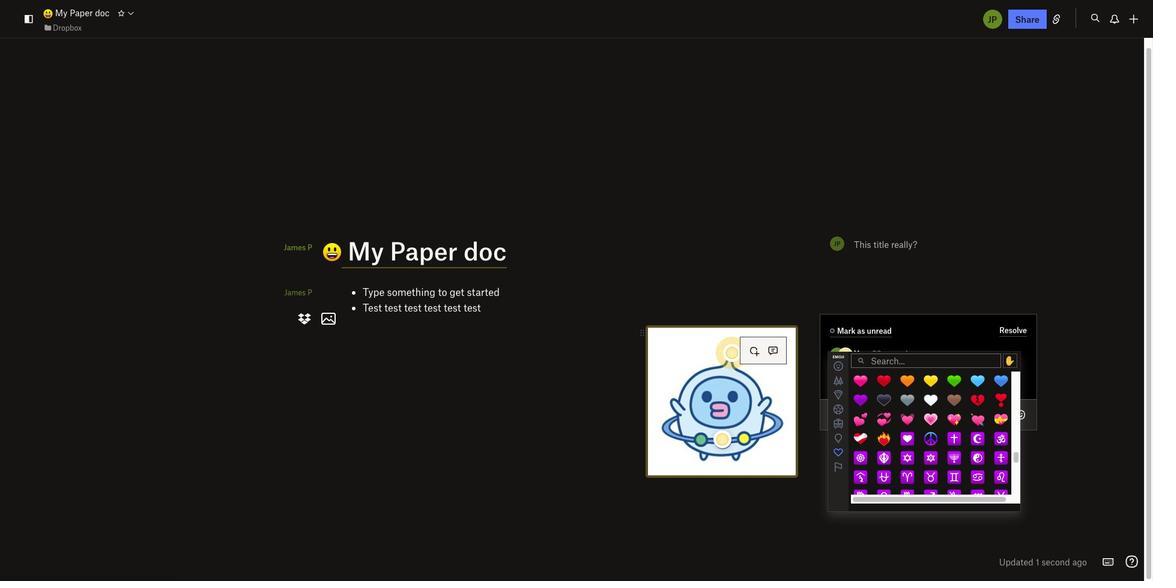 Task type: locate. For each thing, give the bounding box(es) containing it.
my paper doc inside heading
[[342, 236, 507, 266]]

paper
[[70, 7, 93, 18], [390, 236, 458, 266]]

jp up smileys & people image on the right of the page
[[834, 351, 841, 358]]

0 vertical spatial doc
[[95, 7, 110, 18]]

purple heart image
[[854, 393, 868, 408]]

white heart image
[[924, 393, 939, 408]]

blue heart image
[[994, 374, 1009, 388]]

om image
[[994, 432, 1009, 446]]

1 vertical spatial my paper doc
[[342, 236, 507, 266]]

sagittarius image
[[924, 489, 939, 504]]

drag handle image
[[640, 329, 645, 337]]

1 for jp 1
[[845, 351, 847, 359]]

jp inside jp 2
[[834, 444, 841, 452]]

peace symbol image
[[924, 432, 939, 446]]

2 vertical spatial overlay image
[[832, 460, 846, 474]]

my paper doc up dropbox
[[53, 7, 110, 18]]

red heart image
[[877, 374, 892, 388]]

paper up something
[[390, 236, 458, 266]]

2 overlay image from the top
[[832, 388, 846, 402]]

doc up started
[[464, 236, 507, 266]]

jp left share
[[988, 14, 998, 24]]

dotted six-pointed star image
[[924, 451, 939, 465]]

1 vertical spatial paper
[[390, 236, 458, 266]]

test down started
[[464, 302, 481, 314]]

my paper doc up something
[[342, 236, 507, 266]]

overlay image for emoji nature icon
[[832, 373, 846, 388]]

overlay image for emoji transportation image
[[832, 417, 846, 431]]

dialog
[[849, 352, 1021, 512]]

0 horizontal spatial my paper doc
[[53, 7, 110, 18]]

0 vertical spatial my
[[55, 7, 68, 18]]

mark as unread button
[[830, 325, 892, 337]]

1 test from the left
[[385, 302, 402, 314]]

edit
[[854, 377, 868, 387]]

jp up emoji flags icon
[[834, 444, 841, 452]]

0 vertical spatial 2
[[721, 436, 725, 444]]

test right test
[[385, 302, 402, 314]]

jp 2
[[834, 444, 848, 452]]

heart with ribbon image
[[994, 412, 1009, 427]]

my up type at the left
[[348, 236, 384, 266]]

virgo image
[[854, 489, 868, 504]]

30
[[873, 349, 882, 358]]

leo image
[[994, 470, 1009, 485]]

0 vertical spatial overlay image
[[640, 329, 647, 337]]

capricorn image
[[948, 489, 962, 504]]

menorah image
[[948, 451, 962, 465]]

overlay image for emoji food 'icon' at the bottom of the page
[[832, 388, 846, 402]]

test down to
[[424, 302, 441, 314]]

delete
[[875, 377, 897, 387]]

2 horizontal spatial 1
[[1036, 557, 1040, 568]]

ago
[[914, 349, 926, 358], [1073, 557, 1088, 568]]

my right grinning face with big eyes image
[[55, 7, 68, 18]]

to
[[438, 286, 447, 298]]

1 vertical spatial overlay image
[[832, 417, 846, 431]]

my paper doc
[[53, 7, 110, 18], [342, 236, 507, 266]]

heading containing my paper doc
[[297, 236, 796, 269]]

test
[[385, 302, 402, 314], [404, 302, 422, 314], [424, 302, 441, 314], [444, 302, 461, 314], [464, 302, 481, 314]]

aries image
[[901, 470, 915, 485]]

updated
[[1000, 557, 1034, 568]]

overlay image
[[832, 373, 846, 388], [832, 388, 846, 402]]

doc
[[95, 7, 110, 18], [464, 236, 507, 266]]

1 horizontal spatial 1
[[845, 351, 847, 359]]

jp left this
[[834, 240, 841, 248]]

paper up dropbox
[[70, 7, 93, 18]]

overlay image
[[640, 329, 647, 337], [832, 417, 846, 431], [832, 460, 846, 474]]

khanda image
[[877, 451, 892, 465]]

•
[[870, 377, 873, 387]]

1 vertical spatial doc
[[464, 236, 507, 266]]

brown heart image
[[948, 393, 962, 408]]

0 horizontal spatial ago
[[914, 349, 926, 358]]

1 vertical spatial my
[[348, 236, 384, 266]]

Comment Entry text field
[[854, 409, 1030, 421]]

you
[[854, 348, 869, 358]]

0 horizontal spatial 1
[[731, 349, 734, 358]]

wheel of dharma image
[[854, 451, 868, 465]]

test down get
[[444, 302, 461, 314]]

aquarius image
[[971, 489, 985, 504]]

jp down emoji food 'icon' at the bottom of the page
[[834, 410, 841, 418]]

raised hand image
[[1006, 356, 1015, 366]]

ago up wawatachi's
[[914, 349, 926, 358]]

heading
[[297, 236, 796, 269]]

wow look at wawatachi's hat edit • delete
[[854, 363, 970, 387]]

latin cross image
[[948, 432, 962, 446]]

1
[[731, 349, 734, 358], [845, 351, 847, 359], [1036, 557, 1040, 568]]

jp inside jp button
[[988, 14, 998, 24]]

0 horizontal spatial 2
[[721, 436, 725, 444]]

0 vertical spatial my paper doc
[[53, 7, 110, 18]]

revolving hearts image
[[877, 412, 892, 427]]

this
[[854, 239, 872, 250]]

1 horizontal spatial paper
[[390, 236, 458, 266]]

seconds
[[884, 349, 912, 358]]

light blue heart image
[[971, 374, 985, 388]]

5 test from the left
[[464, 302, 481, 314]]

2
[[721, 436, 725, 444], [844, 444, 848, 452]]

1 horizontal spatial my
[[348, 236, 384, 266]]

test down something
[[404, 302, 422, 314]]

cancer image
[[971, 470, 985, 485]]

jp
[[988, 14, 998, 24], [834, 240, 841, 248], [834, 351, 841, 358], [834, 410, 841, 418], [834, 444, 841, 452]]

0 vertical spatial paper
[[70, 7, 93, 18]]

0 vertical spatial ago
[[914, 349, 926, 358]]

1 horizontal spatial my paper doc
[[342, 236, 507, 266]]

mark
[[838, 326, 856, 336]]

my
[[55, 7, 68, 18], [348, 236, 384, 266]]

pink heart image
[[854, 374, 868, 388]]

1 horizontal spatial ago
[[1073, 557, 1088, 568]]

😃
[[297, 238, 321, 268]]

yellow heart image
[[924, 374, 939, 388]]

mark as unread
[[838, 326, 892, 336]]

the belt
[[854, 443, 896, 454]]

0 horizontal spatial doc
[[95, 7, 110, 18]]

ago right second
[[1073, 557, 1088, 568]]

title
[[874, 239, 889, 250]]

updated 1 second ago
[[1000, 557, 1088, 568]]

overlay image left pink heart image
[[832, 373, 846, 388]]

something
[[387, 286, 436, 298]]

1 horizontal spatial 2
[[844, 444, 848, 452]]

overlay image left purple heart icon
[[832, 388, 846, 402]]

heart exclamation image
[[994, 393, 1009, 408]]

grinning face with big eyes image
[[43, 9, 53, 18]]

share
[[1016, 14, 1040, 24]]

1 overlay image from the top
[[832, 373, 846, 388]]

doc right grinning face with big eyes image
[[95, 7, 110, 18]]

type
[[363, 286, 385, 298]]

sparkling heart image
[[948, 412, 962, 427]]

paper inside heading
[[390, 236, 458, 266]]

1 horizontal spatial doc
[[464, 236, 507, 266]]



Task type: describe. For each thing, give the bounding box(es) containing it.
started
[[467, 286, 500, 298]]

wawatachi's
[[906, 363, 955, 373]]

jp inside jp 1
[[834, 351, 841, 358]]

grey heart image
[[901, 393, 915, 408]]

emoji food image
[[832, 388, 846, 402]]

2 test from the left
[[404, 302, 422, 314]]

look
[[877, 363, 894, 373]]

wow
[[854, 363, 875, 373]]

emoji nature image
[[832, 373, 846, 388]]

dropbox link
[[43, 21, 82, 34]]

beating heart image
[[901, 412, 915, 427]]

get
[[450, 286, 465, 298]]

activity image
[[832, 402, 846, 417]]

my paper doc link
[[43, 6, 110, 19]]

the
[[854, 443, 872, 454]]

1 vertical spatial 2
[[844, 444, 848, 452]]

ophiuchus image
[[877, 470, 892, 485]]

4 test from the left
[[444, 302, 461, 314]]

scorpio image
[[901, 489, 915, 504]]

emoji flags image
[[832, 460, 846, 474]]

dropbox
[[53, 23, 82, 32]]

0 horizontal spatial my
[[55, 7, 68, 18]]

at
[[896, 363, 904, 373]]

star of david image
[[901, 451, 915, 465]]

annotation 1 element
[[723, 344, 741, 362]]

second
[[1042, 557, 1071, 568]]

growing heart image
[[924, 412, 939, 427]]

edit button
[[854, 377, 868, 387]]

test
[[363, 302, 382, 314]]

belt
[[875, 443, 896, 454]]

broken heart image
[[971, 393, 985, 408]]

mending heart image
[[854, 432, 868, 446]]

black heart image
[[877, 393, 892, 408]]

add dropbox files image
[[295, 309, 314, 329]]

overlay image for the drag handle image
[[640, 329, 647, 337]]

jp 1
[[834, 351, 847, 359]]

heart on fire image
[[877, 432, 892, 446]]

30 seconds ago link
[[873, 349, 926, 358]]

smileys & people image
[[832, 359, 846, 373]]

this title really?
[[854, 239, 918, 250]]

overlay image for emoji flags icon
[[832, 460, 846, 474]]

emoji transportation image
[[832, 417, 846, 431]]

taurus image
[[924, 470, 939, 485]]

1 for updated 1 second ago
[[1036, 557, 1040, 568]]

jp button
[[982, 8, 1004, 30]]

really?
[[892, 239, 918, 250]]

pisces image
[[994, 489, 1009, 504]]

1 inside annotation 1 element
[[731, 349, 734, 358]]

objects image
[[832, 431, 846, 446]]

two hearts image
[[854, 412, 868, 427]]

resolve button
[[1000, 324, 1027, 337]]

as
[[858, 326, 866, 336]]

user-uploaded image: wawatchi2.jpg image
[[648, 328, 796, 476]]

heart decoration image
[[901, 432, 915, 446]]

annotation 2 element
[[714, 431, 732, 449]]

hat
[[957, 363, 970, 373]]

grid grid
[[851, 372, 1021, 506]]

share button
[[1009, 9, 1047, 29]]

yin yang image
[[971, 451, 985, 465]]

place of worship image
[[854, 470, 868, 485]]

orange heart image
[[901, 374, 915, 388]]

0 horizontal spatial paper
[[70, 7, 93, 18]]

delete button
[[875, 377, 897, 387]]

green heart image
[[948, 374, 962, 388]]

30 seconds ago
[[873, 349, 926, 358]]

emoji
[[833, 355, 845, 359]]

heart with arrow image
[[971, 412, 985, 427]]

star and crescent image
[[971, 432, 985, 446]]

libra image
[[877, 489, 892, 504]]

type something to get started test test test test test test
[[363, 286, 500, 314]]

3 test from the left
[[424, 302, 441, 314]]

symbols image
[[832, 446, 846, 460]]

orthodox cross image
[[994, 451, 1009, 465]]

unread
[[867, 326, 892, 336]]

gemini image
[[948, 470, 962, 485]]

1 vertical spatial ago
[[1073, 557, 1088, 568]]

Search... text field
[[871, 354, 1001, 367]]

resolve
[[1000, 326, 1027, 335]]

2 inside annotation 2 element
[[721, 436, 725, 444]]



Task type: vqa. For each thing, say whether or not it's contained in the screenshot.
started
yes



